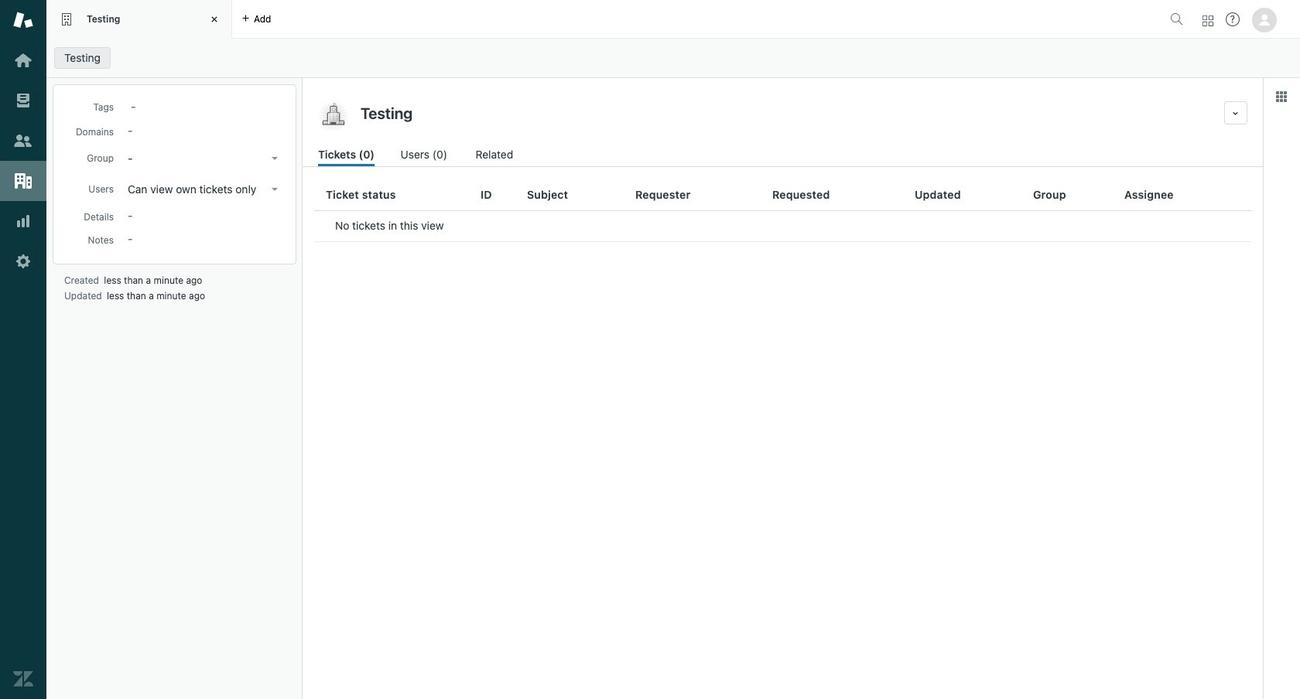 Task type: locate. For each thing, give the bounding box(es) containing it.
tab
[[46, 0, 232, 39]]

None text field
[[356, 101, 1219, 125]]

1 arrow down image from the top
[[272, 157, 278, 160]]

zendesk image
[[13, 670, 33, 690]]

0 vertical spatial arrow down image
[[272, 157, 278, 160]]

close image
[[207, 12, 222, 27]]

get started image
[[13, 50, 33, 70]]

arrow down image
[[272, 157, 278, 160], [272, 188, 278, 191]]

zendesk products image
[[1203, 15, 1214, 26]]

customers image
[[13, 131, 33, 151]]

1 vertical spatial arrow down image
[[272, 188, 278, 191]]

grid
[[303, 180, 1264, 700]]



Task type: describe. For each thing, give the bounding box(es) containing it.
2 arrow down image from the top
[[272, 188, 278, 191]]

secondary element
[[46, 43, 1301, 74]]

admin image
[[13, 252, 33, 272]]

views image
[[13, 91, 33, 111]]

reporting image
[[13, 211, 33, 232]]

organizations image
[[13, 171, 33, 191]]

tabs tab list
[[46, 0, 1165, 39]]

apps image
[[1276, 91, 1288, 103]]

main element
[[0, 0, 46, 700]]

icon_org image
[[318, 101, 349, 132]]

zendesk support image
[[13, 10, 33, 30]]

get help image
[[1226, 12, 1240, 26]]

- field
[[125, 98, 284, 115]]



Task type: vqa. For each thing, say whether or not it's contained in the screenshot.
Get help ICON
yes



